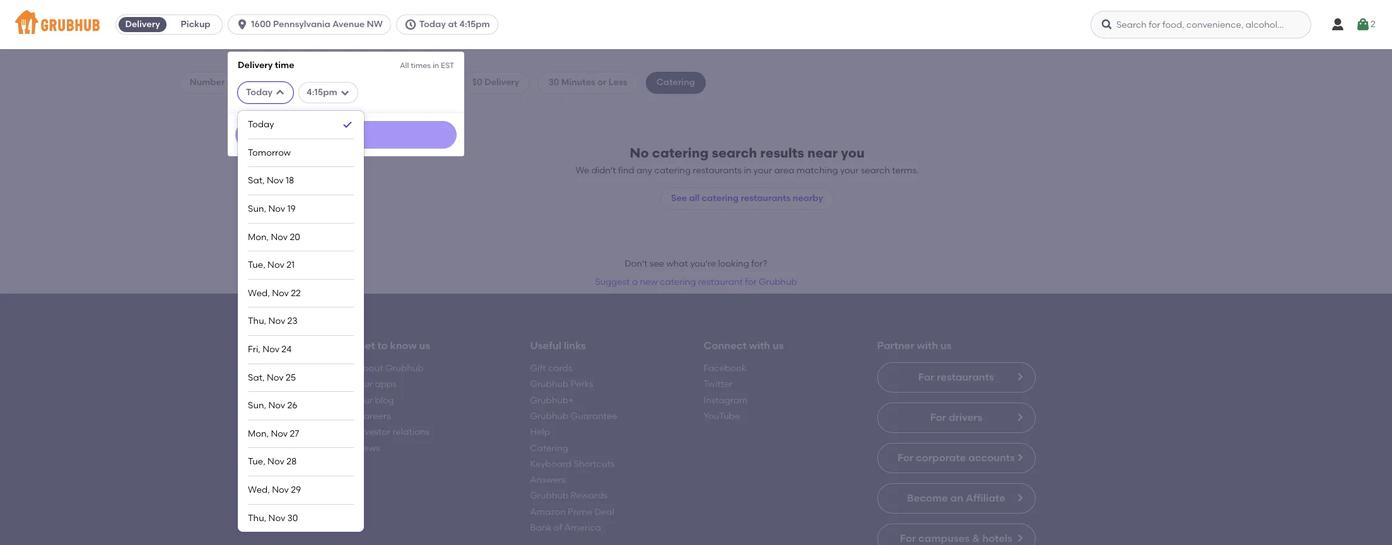 Task type: describe. For each thing, give the bounding box(es) containing it.
an
[[951, 493, 964, 505]]

svg image for today
[[275, 88, 285, 98]]

catering up any
[[652, 145, 709, 161]]

up
[[375, 77, 388, 88]]

nov for 30
[[269, 513, 285, 524]]

delivery inside no catering search results near you main content
[[485, 77, 520, 88]]

for for for drivers
[[931, 412, 947, 424]]

delivery for delivery time
[[238, 60, 273, 71]]

svg image for number of attendees
[[285, 78, 295, 88]]

prime
[[568, 507, 593, 518]]

nov for 29
[[272, 485, 289, 496]]

for
[[745, 277, 757, 287]]

sun, nov 19
[[248, 204, 296, 215]]

become an affiliate
[[907, 493, 1006, 505]]

restaurants inside for restaurants link
[[937, 372, 995, 384]]

for for for restaurants
[[919, 372, 935, 384]]

1600
[[251, 19, 271, 30]]

see all catering restaurants nearby
[[671, 193, 824, 204]]

for for for corporate accounts
[[898, 452, 914, 464]]

suggest
[[595, 277, 630, 287]]

23
[[288, 316, 298, 327]]

sat, nov 18
[[248, 176, 294, 186]]

see
[[650, 259, 665, 270]]

tomorrow
[[248, 148, 291, 158]]

useful
[[530, 340, 562, 352]]

relations
[[393, 427, 430, 438]]

for?
[[752, 259, 768, 270]]

4
[[324, 77, 330, 88]]

25
[[286, 373, 296, 383]]

nov for 20
[[271, 232, 288, 243]]

21
[[287, 260, 295, 271]]

pickup button
[[169, 15, 222, 35]]

today inside button
[[420, 19, 446, 30]]

26
[[287, 401, 298, 412]]

29
[[291, 485, 301, 496]]

news link
[[357, 443, 380, 454]]

find
[[618, 165, 635, 176]]

nearby
[[793, 193, 824, 204]]

nov for 23
[[269, 316, 285, 327]]

2 our from the top
[[357, 396, 373, 406]]

keyboard shortcuts link
[[530, 459, 615, 470]]

perks
[[571, 380, 594, 390]]

sun, for sun, nov 26
[[248, 401, 266, 412]]

nov for 28
[[268, 457, 284, 468]]

4 stars and up
[[324, 77, 388, 88]]

grubhub down answers on the left of page
[[530, 491, 569, 502]]

mon, for mon, nov 20
[[248, 232, 269, 243]]

grubhub perks link
[[530, 380, 594, 390]]

accounts
[[969, 452, 1015, 464]]

thu, for thu, nov 23
[[248, 316, 266, 327]]

thu, nov 30
[[248, 513, 298, 524]]

sat, nov 25
[[248, 373, 296, 383]]

nw
[[367, 19, 383, 30]]

catering inside button
[[660, 277, 696, 287]]

area
[[775, 165, 795, 176]]

stars
[[332, 77, 354, 88]]

24
[[282, 345, 292, 355]]

catering inside gift cards grubhub perks grubhub+ grubhub guarantee help catering keyboard shortcuts answers grubhub rewards amazon prime deal bank of america
[[530, 443, 568, 454]]

0 vertical spatial of
[[227, 77, 236, 88]]

youtube
[[704, 411, 740, 422]]

check icon image
[[341, 119, 354, 131]]

30 inside list box
[[288, 513, 298, 524]]

us for partner with us
[[941, 340, 952, 352]]

no catering search results near you main content
[[0, 49, 1393, 546]]

list box inside main navigation navigation
[[248, 111, 354, 533]]

1 us from the left
[[419, 340, 430, 352]]

grubhub down gift cards link at the left bottom of the page
[[530, 380, 569, 390]]

nov for 24
[[263, 345, 280, 355]]

thu, nov 23
[[248, 316, 298, 327]]

30 inside no catering search results near you main content
[[549, 77, 560, 88]]

suggest a new catering restaurant for grubhub
[[595, 277, 797, 287]]

corporate
[[916, 452, 966, 464]]

&
[[973, 533, 980, 545]]

guarantee
[[571, 411, 618, 422]]

delivery time
[[238, 60, 294, 71]]

we
[[576, 165, 590, 176]]

wed, nov 22
[[248, 288, 301, 299]]

links
[[564, 340, 586, 352]]

amazon prime deal link
[[530, 507, 615, 518]]

for corporate accounts
[[898, 452, 1015, 464]]

with for connect
[[749, 340, 771, 352]]

tue, nov 21
[[248, 260, 295, 271]]

us for connect with us
[[773, 340, 784, 352]]

a
[[632, 277, 638, 287]]

mon, for mon, nov 27
[[248, 429, 269, 440]]

facebook link
[[704, 364, 747, 374]]

avenue
[[333, 19, 365, 30]]

catering link
[[530, 443, 568, 454]]

youtube link
[[704, 411, 740, 422]]

gift cards link
[[530, 364, 573, 374]]

catering right any
[[655, 165, 691, 176]]

affiliate
[[966, 493, 1006, 505]]

nov for 25
[[267, 373, 284, 383]]

1 vertical spatial 4:15pm
[[307, 87, 337, 98]]

restaurants inside see all catering restaurants nearby button
[[741, 193, 791, 204]]

18
[[286, 176, 294, 186]]

you
[[841, 145, 865, 161]]

at
[[448, 19, 457, 30]]

twitter
[[704, 380, 733, 390]]

all
[[400, 61, 409, 70]]

about grubhub link
[[357, 364, 424, 374]]

our blog link
[[357, 396, 394, 406]]

amazon
[[530, 507, 566, 518]]

1 horizontal spatial search
[[861, 165, 890, 176]]

cards
[[548, 364, 573, 374]]

hotels
[[983, 533, 1013, 545]]

svg image for 4:15pm
[[340, 88, 350, 98]]

times
[[411, 61, 431, 70]]

nov for 18
[[267, 176, 284, 186]]

0 horizontal spatial search
[[712, 145, 757, 161]]

svg image inside 2 'button'
[[1356, 17, 1371, 32]]

answers link
[[530, 475, 566, 486]]

grubhub down grubhub+
[[530, 411, 569, 422]]



Task type: vqa. For each thing, say whether or not it's contained in the screenshot.
chicken
no



Task type: locate. For each thing, give the bounding box(es) containing it.
2 sat, from the top
[[248, 373, 265, 383]]

restaurants inside no catering search results near you we didn't find any catering restaurants in your area matching your search terms.
[[693, 165, 742, 176]]

1 your from the left
[[754, 165, 773, 176]]

est
[[441, 61, 454, 70]]

us up for restaurants
[[941, 340, 952, 352]]

0 horizontal spatial your
[[754, 165, 773, 176]]

delivery for delivery
[[125, 19, 160, 30]]

catering up keyboard
[[530, 443, 568, 454]]

tue, down mon, nov 20
[[248, 260, 266, 271]]

your down you
[[841, 165, 859, 176]]

1 svg image from the left
[[404, 18, 417, 31]]

2 your from the left
[[841, 165, 859, 176]]

wed, down 'tue, nov 21'
[[248, 288, 270, 299]]

careers
[[357, 411, 391, 422]]

20
[[290, 232, 300, 243]]

list box containing today
[[248, 111, 354, 533]]

sat, down fri,
[[248, 373, 265, 383]]

instagram
[[704, 396, 748, 406]]

grubhub inside the about grubhub our apps our blog careers investor relations news
[[385, 364, 424, 374]]

partner
[[878, 340, 915, 352]]

grubhub
[[759, 277, 797, 287], [385, 364, 424, 374], [530, 380, 569, 390], [530, 411, 569, 422], [530, 491, 569, 502]]

become an affiliate link
[[878, 484, 1036, 514]]

fri,
[[248, 345, 261, 355]]

0 vertical spatial search
[[712, 145, 757, 161]]

about grubhub our apps our blog careers investor relations news
[[357, 364, 430, 454]]

1 vertical spatial sun,
[[248, 401, 266, 412]]

for left the drivers
[[931, 412, 947, 424]]

you're
[[691, 259, 716, 270]]

terms.
[[893, 165, 919, 176]]

restaurants down the area
[[741, 193, 791, 204]]

restaurants
[[693, 165, 742, 176], [741, 193, 791, 204], [937, 372, 995, 384]]

grubhub+ link
[[530, 396, 574, 406]]

0 vertical spatial sun,
[[248, 204, 266, 215]]

sun, nov 26
[[248, 401, 298, 412]]

with for partner
[[917, 340, 939, 352]]

nov left "28" on the bottom of page
[[268, 457, 284, 468]]

4:15pm inside button
[[460, 19, 490, 30]]

svg image
[[1356, 17, 1371, 32], [236, 18, 249, 31], [285, 78, 295, 88], [275, 88, 285, 98], [340, 88, 350, 98]]

catering right less on the top
[[657, 77, 695, 88]]

grubhub down "for?"
[[759, 277, 797, 287]]

1 horizontal spatial your
[[841, 165, 859, 176]]

1 wed, from the top
[[248, 288, 270, 299]]

for left campuses in the bottom right of the page
[[900, 533, 916, 545]]

0 vertical spatial tue,
[[248, 260, 266, 271]]

in inside no catering search results near you we didn't find any catering restaurants in your area matching your search terms.
[[744, 165, 752, 176]]

keyboard
[[530, 459, 572, 470]]

grubhub rewards link
[[530, 491, 608, 502]]

thu, for thu, nov 30
[[248, 513, 266, 524]]

tue, for tue, nov 28
[[248, 457, 266, 468]]

2 vertical spatial today
[[248, 119, 274, 130]]

of right bank
[[554, 523, 563, 534]]

0 horizontal spatial delivery
[[125, 19, 160, 30]]

search down you
[[861, 165, 890, 176]]

restaurants up the drivers
[[937, 372, 995, 384]]

mon, up tue, nov 28
[[248, 429, 269, 440]]

0 horizontal spatial catering
[[530, 443, 568, 454]]

for corporate accounts link
[[878, 444, 1036, 474]]

with right partner
[[917, 340, 939, 352]]

nov left 24
[[263, 345, 280, 355]]

tue, for tue, nov 21
[[248, 260, 266, 271]]

answers
[[530, 475, 566, 486]]

today inside option
[[248, 119, 274, 130]]

delivery up 'attendees'
[[238, 60, 273, 71]]

0 vertical spatial in
[[433, 61, 439, 70]]

rewards
[[571, 491, 608, 502]]

catering
[[652, 145, 709, 161], [655, 165, 691, 176], [702, 193, 739, 204], [660, 277, 696, 287]]

2 wed, from the top
[[248, 485, 270, 496]]

0 horizontal spatial 4:15pm
[[307, 87, 337, 98]]

tue, nov 28
[[248, 457, 297, 468]]

in
[[433, 61, 439, 70], [744, 165, 752, 176]]

sun, down sat, nov 25
[[248, 401, 266, 412]]

30 down 29
[[288, 513, 298, 524]]

facebook
[[704, 364, 747, 374]]

wed, down tue, nov 28
[[248, 485, 270, 496]]

1 vertical spatial tue,
[[248, 457, 266, 468]]

1 thu, from the top
[[248, 316, 266, 327]]

number of attendees
[[190, 77, 282, 88]]

1 our from the top
[[357, 380, 373, 390]]

for left corporate
[[898, 452, 914, 464]]

nov left 23
[[269, 316, 285, 327]]

1 vertical spatial thu,
[[248, 513, 266, 524]]

update button
[[235, 121, 457, 149]]

grubhub guarantee link
[[530, 411, 618, 422]]

nov left 27
[[271, 429, 288, 440]]

catering right all
[[702, 193, 739, 204]]

nov for 21
[[268, 260, 284, 271]]

0 vertical spatial restaurants
[[693, 165, 742, 176]]

for drivers
[[931, 412, 983, 424]]

less
[[609, 77, 628, 88]]

wed, for wed, nov 22
[[248, 288, 270, 299]]

today down delivery time
[[246, 87, 273, 98]]

don't
[[625, 259, 648, 270]]

nov left 26
[[268, 401, 285, 412]]

1 mon, from the top
[[248, 232, 269, 243]]

pennsylvania
[[273, 19, 331, 30]]

grubhub inside button
[[759, 277, 797, 287]]

1 vertical spatial mon,
[[248, 429, 269, 440]]

catering inside button
[[702, 193, 739, 204]]

0 vertical spatial 4:15pm
[[460, 19, 490, 30]]

2 tue, from the top
[[248, 457, 266, 468]]

shortcuts
[[574, 459, 615, 470]]

any
[[637, 165, 653, 176]]

wed,
[[248, 288, 270, 299], [248, 485, 270, 496]]

1 vertical spatial restaurants
[[741, 193, 791, 204]]

1 vertical spatial our
[[357, 396, 373, 406]]

in inside navigation
[[433, 61, 439, 70]]

today for check icon
[[248, 119, 274, 130]]

sun, down sat, nov 18
[[248, 204, 266, 215]]

update
[[332, 131, 360, 139]]

svg image inside no catering search results near you main content
[[285, 78, 295, 88]]

nov left 22 on the left of page
[[272, 288, 289, 299]]

1 horizontal spatial us
[[773, 340, 784, 352]]

19
[[287, 204, 296, 215]]

1 vertical spatial of
[[554, 523, 563, 534]]

1 sat, from the top
[[248, 176, 265, 186]]

nov left 21
[[268, 260, 284, 271]]

fri, nov 24
[[248, 345, 292, 355]]

4:15pm right at
[[460, 19, 490, 30]]

1 vertical spatial sat,
[[248, 373, 265, 383]]

become
[[907, 493, 948, 505]]

investor relations link
[[357, 427, 430, 438]]

nov for 22
[[272, 288, 289, 299]]

for campuses & hotels
[[900, 533, 1013, 545]]

1 vertical spatial today
[[246, 87, 273, 98]]

2 horizontal spatial delivery
[[485, 77, 520, 88]]

0 horizontal spatial svg image
[[404, 18, 417, 31]]

nov left 18
[[267, 176, 284, 186]]

0 horizontal spatial of
[[227, 77, 236, 88]]

0 vertical spatial today
[[420, 19, 446, 30]]

search up see all catering restaurants nearby
[[712, 145, 757, 161]]

to
[[378, 340, 388, 352]]

2 horizontal spatial us
[[941, 340, 952, 352]]

nov left "25"
[[267, 373, 284, 383]]

nov left 19
[[268, 204, 285, 215]]

list box
[[248, 111, 354, 533]]

for campuses & hotels link
[[878, 525, 1036, 546]]

1 horizontal spatial svg image
[[1101, 18, 1114, 31]]

sat, down tomorrow
[[248, 176, 265, 186]]

nov left 29
[[272, 485, 289, 496]]

facebook twitter instagram youtube
[[704, 364, 748, 422]]

restaurant
[[698, 277, 743, 287]]

us right know
[[419, 340, 430, 352]]

your left the area
[[754, 165, 773, 176]]

1 horizontal spatial in
[[744, 165, 752, 176]]

news
[[357, 443, 380, 454]]

of right number
[[227, 77, 236, 88]]

2 vertical spatial restaurants
[[937, 372, 995, 384]]

partner with us
[[878, 340, 952, 352]]

0 vertical spatial thu,
[[248, 316, 266, 327]]

restaurants up all
[[693, 165, 742, 176]]

0 vertical spatial our
[[357, 380, 373, 390]]

thu, down wed, nov 29
[[248, 513, 266, 524]]

2 us from the left
[[773, 340, 784, 352]]

today option
[[248, 111, 354, 139]]

0 horizontal spatial in
[[433, 61, 439, 70]]

1 vertical spatial wed,
[[248, 485, 270, 496]]

get to know us
[[357, 340, 430, 352]]

investor
[[357, 427, 391, 438]]

nov for 27
[[271, 429, 288, 440]]

4:15pm up today option
[[307, 87, 337, 98]]

0 vertical spatial mon,
[[248, 232, 269, 243]]

1 horizontal spatial of
[[554, 523, 563, 534]]

2 svg image from the left
[[1101, 18, 1114, 31]]

minutes
[[562, 77, 596, 88]]

nov for 26
[[268, 401, 285, 412]]

deal
[[595, 507, 615, 518]]

2 vertical spatial delivery
[[485, 77, 520, 88]]

30 minutes or less
[[549, 77, 628, 88]]

1 with from the left
[[749, 340, 771, 352]]

nov left 20
[[271, 232, 288, 243]]

nov down wed, nov 29
[[269, 513, 285, 524]]

get
[[357, 340, 375, 352]]

nov for 19
[[268, 204, 285, 215]]

delivery left pickup
[[125, 19, 160, 30]]

with
[[749, 340, 771, 352], [917, 340, 939, 352]]

instagram link
[[704, 396, 748, 406]]

blog
[[375, 396, 394, 406]]

1 tue, from the top
[[248, 260, 266, 271]]

careers link
[[357, 411, 391, 422]]

today left at
[[420, 19, 446, 30]]

sat, for sat, nov 25
[[248, 373, 265, 383]]

twitter link
[[704, 380, 733, 390]]

campuses
[[919, 533, 970, 545]]

22
[[291, 288, 301, 299]]

today up tomorrow
[[248, 119, 274, 130]]

america
[[565, 523, 601, 534]]

catering
[[657, 77, 695, 88], [530, 443, 568, 454]]

0 horizontal spatial us
[[419, 340, 430, 352]]

delivery inside button
[[125, 19, 160, 30]]

1 horizontal spatial with
[[917, 340, 939, 352]]

1 horizontal spatial delivery
[[238, 60, 273, 71]]

for restaurants link
[[878, 363, 1036, 393]]

catering down what
[[660, 277, 696, 287]]

1 vertical spatial search
[[861, 165, 890, 176]]

30 left minutes
[[549, 77, 560, 88]]

in up see all catering restaurants nearby
[[744, 165, 752, 176]]

svg image inside 1600 pennsylvania avenue nw 'button'
[[236, 18, 249, 31]]

apps
[[375, 380, 397, 390]]

in left est
[[433, 61, 439, 70]]

with right connect
[[749, 340, 771, 352]]

for down "partner with us" on the right
[[919, 372, 935, 384]]

1 vertical spatial delivery
[[238, 60, 273, 71]]

0 vertical spatial delivery
[[125, 19, 160, 30]]

results
[[761, 145, 805, 161]]

tue, down mon, nov 27
[[248, 457, 266, 468]]

our
[[357, 380, 373, 390], [357, 396, 373, 406]]

1 horizontal spatial 4:15pm
[[460, 19, 490, 30]]

today at 4:15pm button
[[396, 15, 503, 35]]

wed, nov 29
[[248, 485, 301, 496]]

our apps link
[[357, 380, 397, 390]]

0 vertical spatial wed,
[[248, 288, 270, 299]]

sat, for sat, nov 18
[[248, 176, 265, 186]]

2 mon, from the top
[[248, 429, 269, 440]]

grubhub down know
[[385, 364, 424, 374]]

delivery right $0
[[485, 77, 520, 88]]

1 vertical spatial 30
[[288, 513, 298, 524]]

2 with from the left
[[917, 340, 939, 352]]

our up careers
[[357, 396, 373, 406]]

1 vertical spatial in
[[744, 165, 752, 176]]

for for for campuses & hotels
[[900, 533, 916, 545]]

1 horizontal spatial catering
[[657, 77, 695, 88]]

1 vertical spatial catering
[[530, 443, 568, 454]]

0 horizontal spatial 30
[[288, 513, 298, 524]]

1 horizontal spatial 30
[[549, 77, 560, 88]]

mon, up 'tue, nov 21'
[[248, 232, 269, 243]]

thu, up fri,
[[248, 316, 266, 327]]

sat,
[[248, 176, 265, 186], [248, 373, 265, 383]]

0 vertical spatial catering
[[657, 77, 695, 88]]

0 vertical spatial sat,
[[248, 176, 265, 186]]

sun,
[[248, 204, 266, 215], [248, 401, 266, 412]]

sun, for sun, nov 19
[[248, 204, 266, 215]]

our down about at the left
[[357, 380, 373, 390]]

wed, for wed, nov 29
[[248, 485, 270, 496]]

1 sun, from the top
[[248, 204, 266, 215]]

2 thu, from the top
[[248, 513, 266, 524]]

0 vertical spatial 30
[[549, 77, 560, 88]]

svg image inside today at 4:15pm button
[[404, 18, 417, 31]]

of inside gift cards grubhub perks grubhub+ grubhub guarantee help catering keyboard shortcuts answers grubhub rewards amazon prime deal bank of america
[[554, 523, 563, 534]]

drivers
[[949, 412, 983, 424]]

3 us from the left
[[941, 340, 952, 352]]

us right connect
[[773, 340, 784, 352]]

useful links
[[530, 340, 586, 352]]

today for today svg icon
[[246, 87, 273, 98]]

main navigation navigation
[[0, 0, 1393, 546]]

help
[[530, 427, 550, 438]]

2 sun, from the top
[[248, 401, 266, 412]]

svg image
[[404, 18, 417, 31], [1101, 18, 1114, 31]]

gift cards grubhub perks grubhub+ grubhub guarantee help catering keyboard shortcuts answers grubhub rewards amazon prime deal bank of america
[[530, 364, 618, 534]]

0 horizontal spatial with
[[749, 340, 771, 352]]

time
[[275, 60, 294, 71]]



